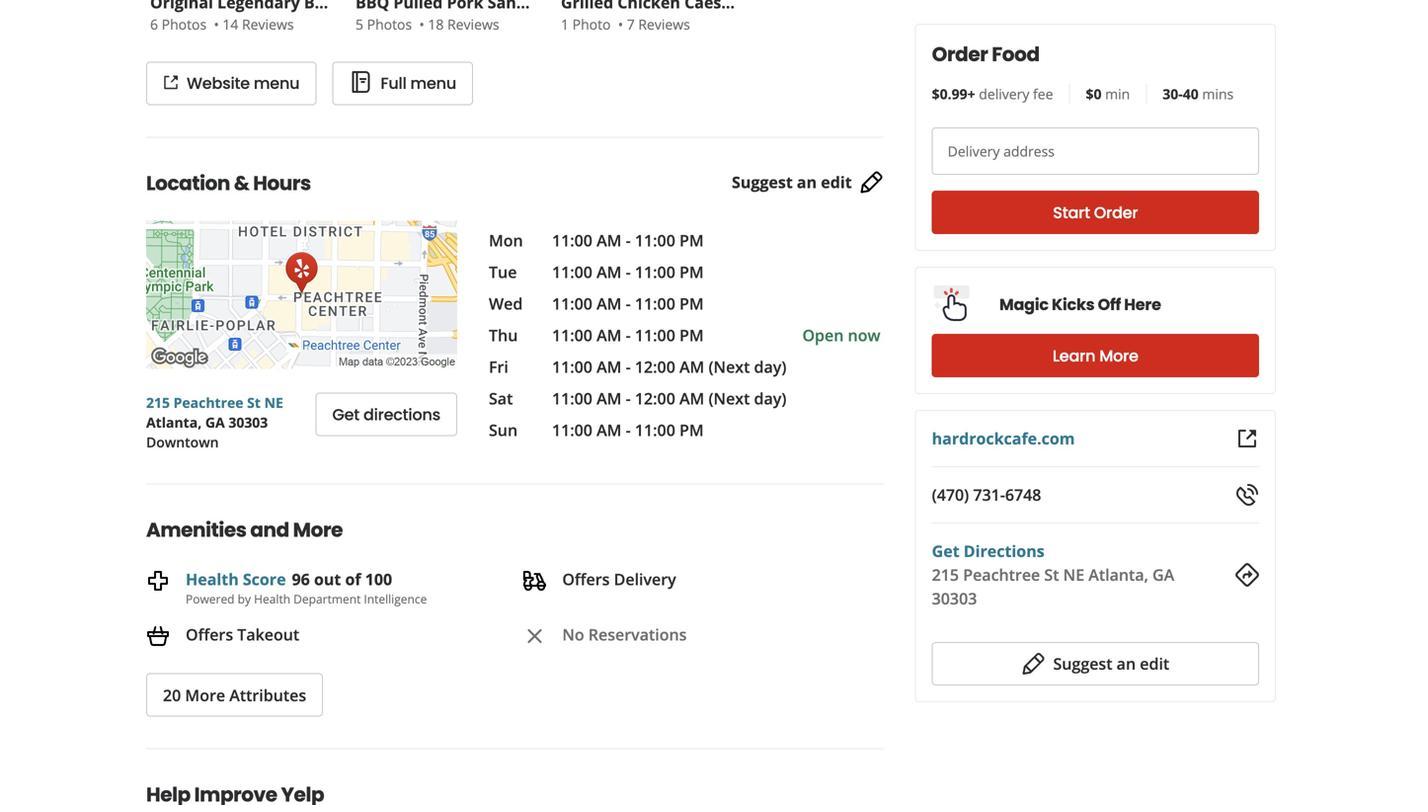 Task type: vqa. For each thing, say whether or not it's contained in the screenshot.
7th
no



Task type: describe. For each thing, give the bounding box(es) containing it.
out
[[314, 569, 341, 590]]

am for sun
[[597, 419, 622, 441]]

learn more link
[[932, 334, 1260, 377]]

30303 inside 215 peachtree st ne atlanta, ga 30303 downtown
[[229, 413, 268, 432]]

powered
[[186, 591, 235, 607]]

215 inside 215 peachtree st ne atlanta, ga 30303 downtown
[[146, 393, 170, 412]]

24 order v2 image
[[523, 569, 547, 593]]

peachtree inside get directions 215 peachtree st ne atlanta, ga 30303
[[964, 564, 1041, 585]]

hardrockcafe.com link
[[932, 428, 1075, 449]]

12:00 for sat
[[635, 388, 676, 409]]

(next for fri
[[709, 356, 750, 377]]

offers for offers takeout
[[186, 624, 233, 645]]

1 vertical spatial more
[[293, 516, 343, 544]]

address
[[1004, 142, 1055, 161]]

get directions link
[[316, 393, 457, 436]]

24 medical v2 image
[[146, 569, 170, 593]]

30-
[[1163, 84, 1183, 103]]

Order delivery text field
[[932, 127, 1260, 175]]

thu
[[489, 325, 518, 346]]

magic
[[1000, 293, 1049, 316]]

food
[[992, 41, 1040, 68]]

sat
[[489, 388, 513, 409]]

fee
[[1033, 84, 1054, 103]]

amenities and more
[[146, 516, 343, 544]]

get directions
[[332, 404, 441, 426]]

start order button
[[932, 191, 1260, 234]]

14 reviews
[[223, 15, 294, 34]]

directions
[[364, 404, 441, 426]]

ne inside 215 peachtree st ne atlanta, ga 30303 downtown
[[264, 393, 283, 412]]

delivery
[[979, 84, 1030, 103]]

mins
[[1203, 84, 1234, 103]]

wed
[[489, 293, 523, 314]]

atlanta, inside 215 peachtree st ne atlanta, ga 30303 downtown
[[146, 413, 202, 432]]

fri
[[489, 356, 509, 377]]

215 peachtree st ne link
[[146, 393, 283, 412]]

atlanta, inside get directions 215 peachtree st ne atlanta, ga 30303
[[1089, 564, 1149, 585]]

11:00 am - 11:00 pm for mon
[[552, 230, 704, 251]]

offers for offers delivery
[[562, 569, 610, 590]]

get for get directions 215 peachtree st ne atlanta, ga 30303
[[932, 540, 960, 562]]

no
[[562, 624, 585, 645]]

30-40 mins
[[1163, 84, 1234, 103]]

here
[[1125, 293, 1162, 316]]

11:00 am - 11:00 pm for sun
[[552, 419, 704, 441]]

7 reviews
[[627, 15, 690, 34]]

get directions link
[[932, 540, 1045, 562]]

20 more attributes button
[[146, 673, 323, 717]]

magic kicks off here
[[1000, 293, 1162, 316]]

health score link
[[186, 569, 286, 590]]

menu element
[[146, 0, 884, 105]]

(470)
[[932, 484, 969, 505]]

$0.99+ delivery fee
[[932, 84, 1054, 103]]

photos for 6 photos
[[162, 15, 207, 34]]

by
[[238, 591, 251, 607]]

photos for 5 photos
[[367, 15, 412, 34]]

website
[[187, 72, 250, 94]]

24 external link v2 image
[[1236, 427, 1260, 451]]

get directions 215 peachtree st ne atlanta, ga 30303
[[932, 540, 1175, 609]]

24 menu v2 image
[[349, 70, 373, 94]]

full menu
[[381, 72, 456, 94]]

1
[[561, 15, 569, 34]]

reviews for 7 reviews
[[639, 15, 690, 34]]

20
[[163, 685, 181, 706]]

- for sun
[[626, 419, 631, 441]]

order inside start order button
[[1095, 202, 1139, 224]]

11:00 am - 12:00 am (next day) for sat
[[552, 388, 787, 409]]

order food
[[932, 41, 1040, 68]]

intelligence
[[364, 591, 427, 607]]

pm for mon
[[680, 230, 704, 251]]

24 shopping v2 image
[[146, 624, 170, 648]]

full
[[381, 72, 407, 94]]

min
[[1106, 84, 1131, 103]]

6
[[150, 15, 158, 34]]

12:00 for fri
[[635, 356, 676, 377]]

health score 96 out of 100 powered by health department intelligence
[[186, 569, 427, 607]]

directions
[[964, 540, 1045, 562]]

score
[[243, 569, 286, 590]]

- for tue
[[626, 261, 631, 283]]

6748
[[1006, 484, 1042, 505]]

more for learn more
[[1100, 345, 1139, 367]]

an inside suggest an edit button
[[1117, 653, 1136, 674]]

day) for sat
[[754, 388, 787, 409]]

sun
[[489, 419, 518, 441]]

suggest inside suggest an edit link
[[732, 172, 793, 193]]

edit inside button
[[1140, 653, 1170, 674]]

st inside get directions 215 peachtree st ne atlanta, ga 30303
[[1045, 564, 1060, 585]]

peachtree inside 215 peachtree st ne atlanta, ga 30303 downtown
[[174, 393, 244, 412]]

start order
[[1053, 202, 1139, 224]]

no reservations
[[562, 624, 687, 645]]

suggest an edit inside location & hours "element"
[[732, 172, 852, 193]]

delivery inside amenities and more element
[[614, 569, 677, 590]]

$0
[[1086, 84, 1102, 103]]

st inside 215 peachtree st ne atlanta, ga 30303 downtown
[[247, 393, 261, 412]]

$0.99+
[[932, 84, 976, 103]]

7
[[627, 15, 635, 34]]

mon
[[489, 230, 523, 251]]

start
[[1053, 202, 1091, 224]]

(next for sat
[[709, 388, 750, 409]]

11:00 am - 11:00 pm for wed
[[552, 293, 704, 314]]

6 photos
[[150, 15, 207, 34]]

96
[[292, 569, 310, 590]]

and
[[250, 516, 289, 544]]

30303 inside get directions 215 peachtree st ne atlanta, ga 30303
[[932, 588, 977, 609]]

offers delivery
[[562, 569, 677, 590]]

location & hours element
[[115, 137, 928, 452]]

731-
[[974, 484, 1006, 505]]

ne inside get directions 215 peachtree st ne atlanta, ga 30303
[[1064, 564, 1085, 585]]

now
[[848, 325, 881, 346]]

kicks
[[1052, 293, 1095, 316]]

am for tue
[[597, 261, 622, 283]]

day) for fri
[[754, 356, 787, 377]]

full menu link
[[332, 62, 473, 105]]

24 directions v2 image
[[1236, 563, 1260, 587]]

- for thu
[[626, 325, 631, 346]]



Task type: locate. For each thing, give the bounding box(es) containing it.
learn more
[[1053, 345, 1139, 367]]

map image
[[146, 221, 457, 369]]

0 horizontal spatial peachtree
[[174, 393, 244, 412]]

4 11:00 am - 11:00 pm from the top
[[552, 325, 704, 346]]

2 - from the top
[[626, 261, 631, 283]]

0 horizontal spatial reviews
[[242, 15, 294, 34]]

1 horizontal spatial get
[[932, 540, 960, 562]]

1 horizontal spatial delivery
[[948, 142, 1000, 161]]

215 peachtree st ne atlanta, ga 30303 downtown
[[146, 393, 283, 452]]

0 vertical spatial 30303
[[229, 413, 268, 432]]

learn
[[1053, 345, 1096, 367]]

1 horizontal spatial suggest
[[1054, 653, 1113, 674]]

11:00 am - 12:00 am (next day)
[[552, 356, 787, 377], [552, 388, 787, 409]]

0 horizontal spatial ne
[[264, 393, 283, 412]]

18
[[428, 15, 444, 34]]

an
[[797, 172, 817, 193], [1117, 653, 1136, 674]]

health down score
[[254, 591, 291, 607]]

0 horizontal spatial 215
[[146, 393, 170, 412]]

0 horizontal spatial an
[[797, 172, 817, 193]]

12:00
[[635, 356, 676, 377], [635, 388, 676, 409]]

department
[[294, 591, 361, 607]]

menu for website menu
[[254, 72, 300, 94]]

2 day) from the top
[[754, 388, 787, 409]]

1 12:00 from the top
[[635, 356, 676, 377]]

$0 min
[[1086, 84, 1131, 103]]

ga inside get directions 215 peachtree st ne atlanta, ga 30303
[[1153, 564, 1175, 585]]

menu inside full menu link
[[411, 72, 456, 94]]

get left directions
[[332, 404, 360, 426]]

suggest an edit inside button
[[1054, 653, 1170, 674]]

2 reviews from the left
[[448, 15, 499, 34]]

1 vertical spatial order
[[1095, 202, 1139, 224]]

1 horizontal spatial ne
[[1064, 564, 1085, 585]]

1 vertical spatial atlanta,
[[1089, 564, 1149, 585]]

amenities and more element
[[115, 484, 900, 717]]

2 11:00 am - 11:00 pm from the top
[[552, 261, 704, 283]]

get
[[332, 404, 360, 426], [932, 540, 960, 562]]

atlanta, up suggest an edit button
[[1089, 564, 1149, 585]]

6 - from the top
[[626, 388, 631, 409]]

downtown
[[146, 433, 219, 452]]

1 pm from the top
[[680, 230, 704, 251]]

1 vertical spatial ga
[[1153, 564, 1175, 585]]

0 vertical spatial day)
[[754, 356, 787, 377]]

0 vertical spatial atlanta,
[[146, 413, 202, 432]]

am for sat
[[597, 388, 622, 409]]

pm for tue
[[680, 261, 704, 283]]

menu right the full on the top of page
[[411, 72, 456, 94]]

2 vertical spatial more
[[185, 685, 225, 706]]

1 horizontal spatial offers
[[562, 569, 610, 590]]

0 vertical spatial more
[[1100, 345, 1139, 367]]

1 photos from the left
[[162, 15, 207, 34]]

1 photo
[[561, 15, 611, 34]]

- for fri
[[626, 356, 631, 377]]

1 vertical spatial 11:00 am - 12:00 am (next day)
[[552, 388, 787, 409]]

1 vertical spatial an
[[1117, 653, 1136, 674]]

more
[[1100, 345, 1139, 367], [293, 516, 343, 544], [185, 685, 225, 706]]

2 photos from the left
[[367, 15, 412, 34]]

0 vertical spatial edit
[[821, 172, 852, 193]]

peachtree
[[174, 393, 244, 412], [964, 564, 1041, 585]]

1 horizontal spatial atlanta,
[[1089, 564, 1149, 585]]

4 pm from the top
[[680, 325, 704, 346]]

1 horizontal spatial suggest an edit
[[1054, 653, 1170, 674]]

0 vertical spatial get
[[332, 404, 360, 426]]

more right 20
[[185, 685, 225, 706]]

more inside dropdown button
[[185, 685, 225, 706]]

215 inside get directions 215 peachtree st ne atlanta, ga 30303
[[932, 564, 959, 585]]

photo
[[573, 15, 611, 34]]

1 horizontal spatial more
[[293, 516, 343, 544]]

peachtree up downtown
[[174, 393, 244, 412]]

30303 down get directions link
[[932, 588, 977, 609]]

0 horizontal spatial suggest
[[732, 172, 793, 193]]

0 vertical spatial offers
[[562, 569, 610, 590]]

0 vertical spatial order
[[932, 41, 988, 68]]

0 horizontal spatial more
[[185, 685, 225, 706]]

reviews for 18 reviews
[[448, 15, 499, 34]]

amenities
[[146, 516, 247, 544]]

1 vertical spatial 30303
[[932, 588, 977, 609]]

1 vertical spatial suggest an edit
[[1054, 653, 1170, 674]]

pm for thu
[[680, 325, 704, 346]]

1 horizontal spatial photos
[[367, 15, 412, 34]]

peachtree down directions
[[964, 564, 1041, 585]]

order right start
[[1095, 202, 1139, 224]]

day)
[[754, 356, 787, 377], [754, 388, 787, 409]]

5
[[356, 15, 364, 34]]

1 menu from the left
[[254, 72, 300, 94]]

photos
[[162, 15, 207, 34], [367, 15, 412, 34]]

1 vertical spatial (next
[[709, 388, 750, 409]]

1 vertical spatial offers
[[186, 624, 233, 645]]

1 (next from the top
[[709, 356, 750, 377]]

suggest an edit right 24 pencil v2 image
[[1054, 653, 1170, 674]]

1 horizontal spatial ga
[[1153, 564, 1175, 585]]

1 vertical spatial day)
[[754, 388, 787, 409]]

0 horizontal spatial 30303
[[229, 413, 268, 432]]

1 11:00 am - 11:00 pm from the top
[[552, 230, 704, 251]]

11:00 am - 11:00 pm for tue
[[552, 261, 704, 283]]

5 pm from the top
[[680, 419, 704, 441]]

5 11:00 am - 11:00 pm from the top
[[552, 419, 704, 441]]

atlanta,
[[146, 413, 202, 432], [1089, 564, 1149, 585]]

location & hours
[[146, 169, 311, 197]]

menu inside website menu link
[[254, 72, 300, 94]]

offers takeout
[[186, 624, 300, 645]]

get inside get directions link
[[332, 404, 360, 426]]

0 vertical spatial peachtree
[[174, 393, 244, 412]]

0 horizontal spatial edit
[[821, 172, 852, 193]]

edit inside location & hours "element"
[[821, 172, 852, 193]]

0 horizontal spatial health
[[186, 569, 239, 590]]

2 horizontal spatial more
[[1100, 345, 1139, 367]]

1 horizontal spatial edit
[[1140, 653, 1170, 674]]

0 horizontal spatial delivery
[[614, 569, 677, 590]]

menu
[[254, 72, 300, 94], [411, 72, 456, 94]]

delivery left address
[[948, 142, 1000, 161]]

1 vertical spatial get
[[932, 540, 960, 562]]

1 horizontal spatial peachtree
[[964, 564, 1041, 585]]

photos right 5
[[367, 15, 412, 34]]

1 vertical spatial suggest
[[1054, 653, 1113, 674]]

1 horizontal spatial health
[[254, 591, 291, 607]]

pm for wed
[[680, 293, 704, 314]]

4 - from the top
[[626, 325, 631, 346]]

24 close v2 image
[[523, 624, 547, 648]]

get inside get directions 215 peachtree st ne atlanta, ga 30303
[[932, 540, 960, 562]]

am for wed
[[597, 293, 622, 314]]

delivery address
[[948, 142, 1055, 161]]

2 (next from the top
[[709, 388, 750, 409]]

an left 24 pencil v2 icon
[[797, 172, 817, 193]]

0 horizontal spatial suggest an edit
[[732, 172, 852, 193]]

(470) 731-6748
[[932, 484, 1042, 505]]

2 pm from the top
[[680, 261, 704, 283]]

health
[[186, 569, 239, 590], [254, 591, 291, 607]]

1 horizontal spatial 30303
[[932, 588, 977, 609]]

14
[[223, 15, 239, 34]]

website menu link
[[146, 62, 316, 105]]

0 vertical spatial 12:00
[[635, 356, 676, 377]]

3 reviews from the left
[[639, 15, 690, 34]]

am for thu
[[597, 325, 622, 346]]

delivery
[[948, 142, 1000, 161], [614, 569, 677, 590]]

5 - from the top
[[626, 356, 631, 377]]

suggest an edit button
[[932, 642, 1260, 686]]

takeout
[[237, 624, 300, 645]]

reviews right 18
[[448, 15, 499, 34]]

0 vertical spatial ne
[[264, 393, 283, 412]]

1 horizontal spatial menu
[[411, 72, 456, 94]]

delivery up the reservations
[[614, 569, 677, 590]]

0 vertical spatial suggest
[[732, 172, 793, 193]]

215 up downtown
[[146, 393, 170, 412]]

ga left the 24 directions v2 image
[[1153, 564, 1175, 585]]

photos right 6
[[162, 15, 207, 34]]

website menu
[[187, 72, 300, 94]]

0 horizontal spatial offers
[[186, 624, 233, 645]]

order
[[932, 41, 988, 68], [1095, 202, 1139, 224]]

2 11:00 am - 12:00 am (next day) from the top
[[552, 388, 787, 409]]

an right 24 pencil v2 image
[[1117, 653, 1136, 674]]

215 down get directions link
[[932, 564, 959, 585]]

of
[[345, 569, 361, 590]]

0 vertical spatial delivery
[[948, 142, 1000, 161]]

&
[[234, 169, 249, 197]]

an inside suggest an edit link
[[797, 172, 817, 193]]

tue
[[489, 261, 517, 283]]

24 phone v2 image
[[1236, 483, 1260, 507]]

1 - from the top
[[626, 230, 631, 251]]

ga inside 215 peachtree st ne atlanta, ga 30303 downtown
[[205, 413, 225, 432]]

5 photos
[[356, 15, 412, 34]]

ga down 215 peachtree st ne link
[[205, 413, 225, 432]]

0 vertical spatial 11:00 am - 12:00 am (next day)
[[552, 356, 787, 377]]

reservations
[[589, 624, 687, 645]]

0 vertical spatial suggest an edit
[[732, 172, 852, 193]]

1 vertical spatial health
[[254, 591, 291, 607]]

24 pencil v2 image
[[1022, 652, 1046, 676]]

2 menu from the left
[[411, 72, 456, 94]]

40
[[1183, 84, 1199, 103]]

get for get directions
[[332, 404, 360, 426]]

open
[[803, 325, 844, 346]]

atlanta, up downtown
[[146, 413, 202, 432]]

reviews right 14 at top left
[[242, 15, 294, 34]]

1 vertical spatial st
[[1045, 564, 1060, 585]]

0 horizontal spatial ga
[[205, 413, 225, 432]]

open now
[[803, 325, 881, 346]]

offers right 24 order v2 icon
[[562, 569, 610, 590]]

1 vertical spatial 12:00
[[635, 388, 676, 409]]

- for mon
[[626, 230, 631, 251]]

location
[[146, 169, 230, 197]]

3 pm from the top
[[680, 293, 704, 314]]

100
[[365, 569, 392, 590]]

1 vertical spatial 215
[[932, 564, 959, 585]]

hours
[[253, 169, 311, 197]]

18 reviews
[[428, 15, 499, 34]]

24 pencil v2 image
[[860, 171, 884, 194]]

reviews right 7
[[639, 15, 690, 34]]

1 vertical spatial delivery
[[614, 569, 677, 590]]

0 horizontal spatial atlanta,
[[146, 413, 202, 432]]

0 vertical spatial ga
[[205, 413, 225, 432]]

off
[[1098, 293, 1121, 316]]

reviews for 14 reviews
[[242, 15, 294, 34]]

more for 20 more attributes
[[185, 685, 225, 706]]

hardrockcafe.com
[[932, 428, 1075, 449]]

get down (470)
[[932, 540, 960, 562]]

suggest an edit link
[[732, 171, 884, 194]]

am for fri
[[597, 356, 622, 377]]

11:00 am - 12:00 am (next day) for fri
[[552, 356, 787, 377]]

1 vertical spatial peachtree
[[964, 564, 1041, 585]]

menu for full menu
[[411, 72, 456, 94]]

more right and on the left
[[293, 516, 343, 544]]

offers
[[562, 569, 610, 590], [186, 624, 233, 645]]

1 reviews from the left
[[242, 15, 294, 34]]

3 - from the top
[[626, 293, 631, 314]]

2 12:00 from the top
[[635, 388, 676, 409]]

suggest an edit left 24 pencil v2 icon
[[732, 172, 852, 193]]

1 day) from the top
[[754, 356, 787, 377]]

7 - from the top
[[626, 419, 631, 441]]

suggest inside suggest an edit button
[[1054, 653, 1113, 674]]

0 vertical spatial health
[[186, 569, 239, 590]]

20 more attributes
[[163, 685, 306, 706]]

1 vertical spatial ne
[[1064, 564, 1085, 585]]

0 horizontal spatial st
[[247, 393, 261, 412]]

1 horizontal spatial order
[[1095, 202, 1139, 224]]

order up $0.99+
[[932, 41, 988, 68]]

-
[[626, 230, 631, 251], [626, 261, 631, 283], [626, 293, 631, 314], [626, 325, 631, 346], [626, 356, 631, 377], [626, 388, 631, 409], [626, 419, 631, 441]]

menu right website on the left top
[[254, 72, 300, 94]]

16 external link v2 image
[[163, 75, 179, 91]]

pm for sun
[[680, 419, 704, 441]]

2 horizontal spatial reviews
[[639, 15, 690, 34]]

1 horizontal spatial 215
[[932, 564, 959, 585]]

30303
[[229, 413, 268, 432], [932, 588, 977, 609]]

- for sat
[[626, 388, 631, 409]]

1 horizontal spatial reviews
[[448, 15, 499, 34]]

3 11:00 am - 11:00 pm from the top
[[552, 293, 704, 314]]

0 horizontal spatial get
[[332, 404, 360, 426]]

0 horizontal spatial photos
[[162, 15, 207, 34]]

11:00 am - 11:00 pm for thu
[[552, 325, 704, 346]]

0 horizontal spatial order
[[932, 41, 988, 68]]

1 horizontal spatial an
[[1117, 653, 1136, 674]]

am for mon
[[597, 230, 622, 251]]

1 horizontal spatial st
[[1045, 564, 1060, 585]]

1 11:00 am - 12:00 am (next day) from the top
[[552, 356, 787, 377]]

0 horizontal spatial menu
[[254, 72, 300, 94]]

30303 down 215 peachtree st ne link
[[229, 413, 268, 432]]

11:00
[[552, 230, 593, 251], [635, 230, 676, 251], [552, 261, 593, 283], [635, 261, 676, 283], [552, 293, 593, 314], [635, 293, 676, 314], [552, 325, 593, 346], [635, 325, 676, 346], [552, 356, 593, 377], [552, 388, 593, 409], [552, 419, 593, 441], [635, 419, 676, 441]]

more right learn
[[1100, 345, 1139, 367]]

attributes
[[229, 685, 306, 706]]

0 vertical spatial 215
[[146, 393, 170, 412]]

1 vertical spatial edit
[[1140, 653, 1170, 674]]

- for wed
[[626, 293, 631, 314]]

health up powered
[[186, 569, 239, 590]]

offers down powered
[[186, 624, 233, 645]]

0 vertical spatial an
[[797, 172, 817, 193]]

0 vertical spatial st
[[247, 393, 261, 412]]

0 vertical spatial (next
[[709, 356, 750, 377]]



